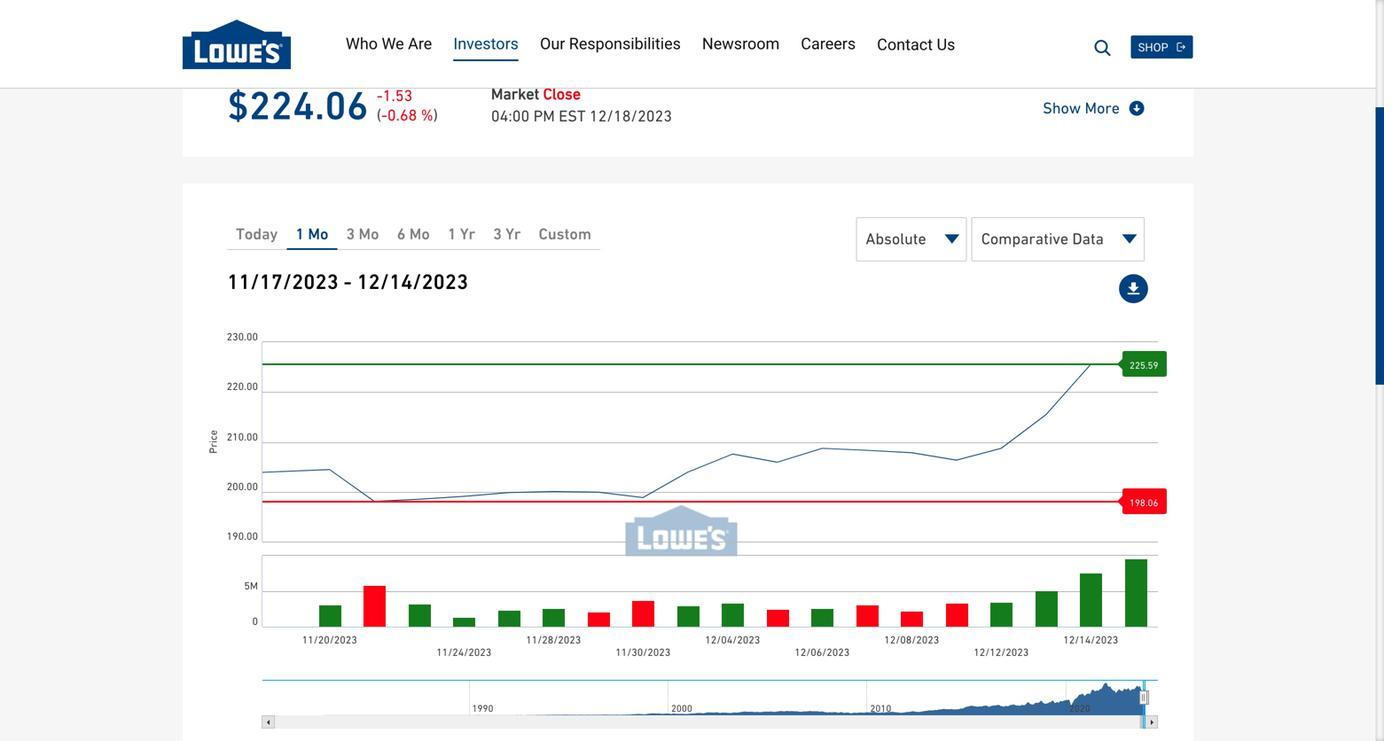 Task type: describe. For each thing, give the bounding box(es) containing it.
who we are
[[346, 35, 432, 53]]

our responsibilities link
[[540, 33, 681, 56]]

careers link
[[801, 33, 856, 56]]

contact us
[[878, 35, 956, 54]]

who we are link
[[346, 33, 432, 56]]

newsroom
[[703, 35, 780, 53]]

shop
[[1139, 41, 1169, 54]]

investors
[[454, 35, 519, 53]]

we
[[382, 35, 404, 53]]



Task type: vqa. For each thing, say whether or not it's contained in the screenshot.
Investors on the top left of the page
yes



Task type: locate. For each thing, give the bounding box(es) containing it.
investors link
[[454, 33, 519, 56]]

shop link
[[1139, 41, 1187, 54]]

contact us link
[[878, 34, 956, 57]]

lowe's logo image
[[183, 20, 291, 69]]

are
[[408, 35, 432, 53]]

responsibilities
[[569, 35, 681, 53]]

us
[[937, 35, 956, 54]]

contact
[[878, 35, 933, 54]]

who
[[346, 35, 378, 53]]

our responsibilities
[[540, 35, 681, 53]]

careers
[[801, 35, 856, 53]]

newsroom link
[[703, 33, 780, 56]]

our
[[540, 35, 565, 53]]



